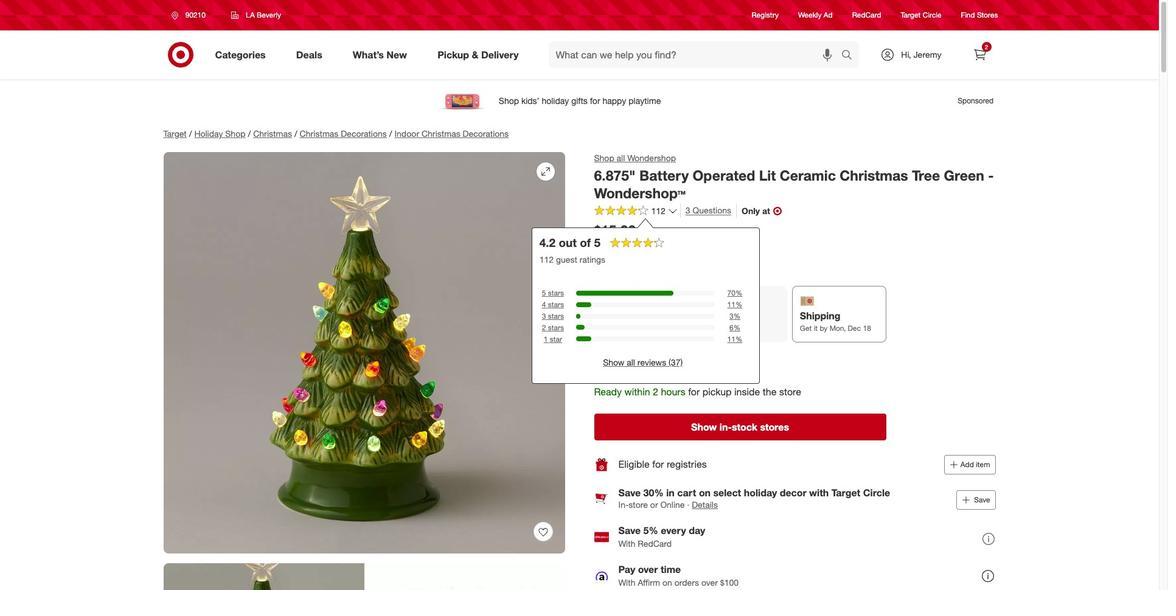 Task type: vqa. For each thing, say whether or not it's contained in the screenshot.


Task type: locate. For each thing, give the bounding box(es) containing it.
/ left christmas link
[[248, 128, 251, 139]]

target up hi, at top right
[[901, 11, 921, 20]]

0 horizontal spatial 1
[[544, 334, 548, 344]]

on up the details
[[699, 487, 711, 499]]

by
[[820, 324, 828, 333]]

beverly up categories link
[[257, 10, 281, 19]]

reviews
[[638, 357, 667, 367]]

2 vertical spatial for
[[653, 458, 664, 471]]

/
[[189, 128, 192, 139], [248, 128, 251, 139], [295, 128, 297, 139], [389, 128, 392, 139]]

jeremy
[[914, 49, 942, 60]]

1 horizontal spatial decorations
[[463, 128, 509, 139]]

available near you ready within 2 hours for pickup inside the store
[[594, 372, 802, 398]]

% for 1 star
[[736, 334, 743, 344]]

ad
[[824, 11, 833, 20]]

see 1 deal for this item link
[[594, 257, 996, 274]]

2 down the near
[[653, 386, 658, 398]]

1 horizontal spatial all
[[627, 357, 635, 367]]

11 % down 70 %
[[728, 300, 743, 309]]

all for (37)
[[627, 357, 635, 367]]

1 inside 'link'
[[623, 260, 627, 270]]

0 vertical spatial at
[[763, 206, 770, 216]]

0 vertical spatial delivery
[[481, 48, 519, 61]]

0 horizontal spatial shop
[[225, 128, 246, 139]]

0 horizontal spatial on
[[663, 578, 672, 588]]

tree
[[912, 167, 940, 184]]

0 horizontal spatial 5
[[542, 289, 546, 298]]

0 vertical spatial item
[[677, 260, 693, 270]]

target right with
[[832, 487, 861, 499]]

3 up '6'
[[730, 312, 734, 321]]

2 decorations from the left
[[463, 128, 509, 139]]

0 vertical spatial 1
[[623, 260, 627, 270]]

shop inside "shop all wondershop 6.875" battery operated lit ceramic christmas tree green - wondershop™"
[[594, 153, 615, 163]]

circle inside save 30% in cart on select holiday decor with target circle in-store or online ∙ details
[[863, 487, 890, 499]]

1 horizontal spatial target
[[832, 487, 861, 499]]

stars up star
[[548, 323, 564, 332]]

shop right holiday
[[225, 128, 246, 139]]

1 horizontal spatial shop
[[594, 153, 615, 163]]

2 horizontal spatial 3
[[730, 312, 734, 321]]

0 vertical spatial with
[[619, 539, 636, 549]]

1 horizontal spatial show
[[691, 421, 717, 433]]

delivery
[[481, 48, 519, 61], [702, 310, 739, 323]]

with down pay
[[619, 578, 636, 588]]

6.875"
[[594, 167, 636, 184]]

1 horizontal spatial store
[[780, 386, 802, 398]]

0 vertical spatial 5
[[594, 236, 601, 250]]

1 vertical spatial 5
[[542, 289, 546, 298]]

0 horizontal spatial decorations
[[341, 128, 387, 139]]

green
[[944, 167, 985, 184]]

show inside show in-stock stores button
[[691, 421, 717, 433]]

at right sold
[[661, 353, 669, 365]]

4.2 out of 5
[[540, 236, 601, 250]]

2
[[985, 43, 989, 51], [542, 323, 546, 332], [653, 386, 658, 398]]

0 horizontal spatial 3
[[542, 312, 546, 321]]

on down time
[[663, 578, 672, 588]]

show for show all reviews (37)
[[603, 357, 625, 367]]

0 vertical spatial 112
[[652, 206, 666, 216]]

pickup
[[438, 48, 469, 61], [602, 310, 634, 322]]

weekly ad link
[[799, 10, 833, 20]]

5 up "4"
[[542, 289, 546, 298]]

on inside save 30% in cart on select holiday decor with target circle in-store or online ∙ details
[[699, 487, 711, 499]]

save for save 30% in cart on select holiday decor with target circle
[[619, 487, 641, 499]]

target inside 'target circle' link
[[901, 11, 921, 20]]

over
[[638, 564, 658, 576], [702, 578, 718, 588]]

0 vertical spatial la
[[246, 10, 255, 19]]

1 vertical spatial 2
[[542, 323, 546, 332]]

/ left indoor
[[389, 128, 392, 139]]

0 vertical spatial on
[[699, 487, 711, 499]]

0 vertical spatial pickup
[[438, 48, 469, 61]]

0 horizontal spatial item
[[677, 260, 693, 270]]

not inside delivery not available
[[702, 324, 714, 334]]

11 % down 6 %
[[728, 334, 743, 344]]

1 vertical spatial over
[[702, 578, 718, 588]]

show inside show all reviews (37) button
[[603, 357, 625, 367]]

3 down "4"
[[542, 312, 546, 321]]

11 down '6'
[[728, 334, 736, 344]]

wondershop™
[[594, 184, 686, 201]]

advertisement region
[[154, 86, 1006, 116]]

0 vertical spatial show
[[603, 357, 625, 367]]

2 with from the top
[[619, 578, 636, 588]]

over left the $100
[[702, 578, 718, 588]]

store right the
[[780, 386, 802, 398]]

questions
[[693, 205, 732, 216]]

2 horizontal spatial 2
[[985, 43, 989, 51]]

ceramic
[[780, 167, 836, 184]]

0 horizontal spatial la
[[246, 10, 255, 19]]

all inside "shop all wondershop 6.875" battery operated lit ceramic christmas tree green - wondershop™"
[[617, 153, 625, 163]]

112 for 112 guest ratings
[[540, 255, 554, 265]]

1 11 % from the top
[[728, 300, 743, 309]]

ratings
[[580, 255, 606, 265]]

eligible for registries
[[619, 458, 707, 471]]

1 11 from the top
[[728, 300, 736, 309]]

save
[[619, 487, 641, 499], [975, 495, 991, 504], [619, 525, 641, 537]]

-
[[989, 167, 994, 184]]

stars for 5 stars
[[548, 289, 564, 298]]

target left holiday
[[163, 128, 187, 139]]

available up longer
[[616, 324, 644, 333]]

redcard inside save 5% every day with redcard
[[638, 539, 672, 549]]

5 right of
[[594, 236, 601, 250]]

for right eligible
[[653, 458, 664, 471]]

1 horizontal spatial 3
[[686, 205, 691, 216]]

30%
[[644, 487, 664, 499]]

1 vertical spatial 112
[[540, 255, 554, 265]]

3 left "questions"
[[686, 205, 691, 216]]

11 for star
[[728, 334, 736, 344]]

0 horizontal spatial beverly
[[257, 10, 281, 19]]

item right this
[[677, 260, 693, 270]]

0 horizontal spatial 2
[[542, 323, 546, 332]]

1 vertical spatial with
[[619, 578, 636, 588]]

stores
[[977, 11, 998, 20]]

2 vertical spatial 2
[[653, 386, 658, 398]]

1 horizontal spatial over
[[702, 578, 718, 588]]

for right hours
[[688, 386, 700, 398]]

with inside save 5% every day with redcard
[[619, 539, 636, 549]]

save up in-
[[619, 487, 641, 499]]

la up you
[[672, 353, 684, 365]]

mon,
[[830, 324, 846, 333]]

112 down wondershop™ on the right of page
[[652, 206, 666, 216]]

show left in-
[[691, 421, 717, 433]]

2 11 from the top
[[728, 334, 736, 344]]

70 %
[[728, 289, 743, 298]]

all up 6.875"
[[617, 153, 625, 163]]

save left '5%'
[[619, 525, 641, 537]]

pickup inside "link"
[[438, 48, 469, 61]]

1 horizontal spatial 1
[[623, 260, 627, 270]]

0 horizontal spatial show
[[603, 357, 625, 367]]

1 vertical spatial store
[[629, 500, 648, 510]]

0 horizontal spatial target
[[163, 128, 187, 139]]

redcard down '5%'
[[638, 539, 672, 549]]

only
[[742, 206, 760, 216]]

of
[[580, 236, 591, 250]]

0 vertical spatial over
[[638, 564, 658, 576]]

categories
[[215, 48, 266, 61]]

2 inside "available near you ready within 2 hours for pickup inside the store"
[[653, 386, 658, 398]]

0 vertical spatial for
[[648, 260, 658, 270]]

beverly inside dropdown button
[[257, 10, 281, 19]]

with up pay
[[619, 539, 636, 549]]

la
[[246, 10, 255, 19], [672, 353, 684, 365]]

christmas right indoor
[[422, 128, 461, 139]]

for inside 'link'
[[648, 260, 658, 270]]

1 vertical spatial redcard
[[638, 539, 672, 549]]

time
[[661, 564, 681, 576]]

store left or
[[629, 500, 648, 510]]

redcard right ad
[[852, 11, 882, 20]]

1 vertical spatial la
[[672, 353, 684, 365]]

pickup & delivery
[[438, 48, 519, 61]]

3 for 3 stars
[[542, 312, 546, 321]]

all for 6.875"
[[617, 153, 625, 163]]

1 horizontal spatial circle
[[923, 11, 942, 20]]

0 horizontal spatial not
[[602, 324, 614, 333]]

6
[[730, 323, 734, 332]]

pickup up longer
[[602, 310, 634, 322]]

stars up the 4 stars
[[548, 289, 564, 298]]

3 questions link
[[680, 204, 732, 218]]

2 down stores
[[985, 43, 989, 51]]

holiday shop link
[[194, 128, 246, 139]]

0 horizontal spatial at
[[661, 353, 669, 365]]

save inside save 30% in cart on select holiday decor with target circle in-store or online ∙ details
[[619, 487, 641, 499]]

1 horizontal spatial not
[[702, 324, 714, 334]]

0 vertical spatial 11
[[728, 300, 736, 309]]

target
[[901, 11, 921, 20], [163, 128, 187, 139], [832, 487, 861, 499]]

1 horizontal spatial delivery
[[702, 310, 739, 323]]

deals link
[[286, 41, 338, 68]]

2 / from the left
[[248, 128, 251, 139]]

0 vertical spatial target
[[901, 11, 921, 20]]

delivery right &
[[481, 48, 519, 61]]

1 vertical spatial all
[[627, 357, 635, 367]]

3 stars from the top
[[548, 312, 564, 321]]

112
[[652, 206, 666, 216], [540, 255, 554, 265]]

2 horizontal spatial target
[[901, 11, 921, 20]]

11 % for star
[[728, 334, 743, 344]]

target circle
[[901, 11, 942, 20]]

1 vertical spatial item
[[976, 460, 991, 469]]

shop up 6.875"
[[594, 153, 615, 163]]

0 vertical spatial 2
[[985, 43, 989, 51]]

2 vertical spatial target
[[832, 487, 861, 499]]

store inside save 30% in cart on select holiday decor with target circle in-store or online ∙ details
[[629, 500, 648, 510]]

0 horizontal spatial circle
[[863, 487, 890, 499]]

circle right with
[[863, 487, 890, 499]]

pickup left &
[[438, 48, 469, 61]]

this
[[661, 260, 674, 270]]

purchased
[[619, 242, 659, 253]]

stars
[[548, 289, 564, 298], [548, 300, 564, 309], [548, 312, 564, 321], [548, 323, 564, 332]]

the
[[763, 386, 777, 398]]

1 horizontal spatial item
[[976, 460, 991, 469]]

1 horizontal spatial on
[[699, 487, 711, 499]]

available inside delivery not available
[[716, 324, 744, 334]]

over up the affirm
[[638, 564, 658, 576]]

1 horizontal spatial 112
[[652, 206, 666, 216]]

dec
[[848, 324, 861, 333]]

available inside the pickup not available
[[616, 324, 644, 333]]

1 vertical spatial target
[[163, 128, 187, 139]]

1 with from the top
[[619, 539, 636, 549]]

stars up '3 stars'
[[548, 300, 564, 309]]

la up categories link
[[246, 10, 255, 19]]

18
[[863, 324, 871, 333]]

0 vertical spatial redcard
[[852, 11, 882, 20]]

circle left find
[[923, 11, 942, 20]]

at right only
[[763, 206, 770, 216]]

0 vertical spatial store
[[780, 386, 802, 398]]

1 right see
[[623, 260, 627, 270]]

0 horizontal spatial over
[[638, 564, 658, 576]]

0 horizontal spatial 112
[[540, 255, 554, 265]]

details button
[[692, 499, 718, 511]]

la beverly
[[246, 10, 281, 19]]

1 horizontal spatial pickup
[[602, 310, 634, 322]]

1 horizontal spatial available
[[716, 324, 744, 334]]

112 down 4.2
[[540, 255, 554, 265]]

1 horizontal spatial beverly
[[687, 353, 719, 365]]

not for delivery
[[702, 324, 714, 334]]

stars for 2 stars
[[548, 323, 564, 332]]

1 vertical spatial show
[[691, 421, 717, 433]]

longer
[[610, 353, 637, 365]]

available down 3 %
[[716, 324, 744, 334]]

hours
[[661, 386, 686, 398]]

1 vertical spatial 11 %
[[728, 334, 743, 344]]

0 horizontal spatial redcard
[[638, 539, 672, 549]]

112 guest ratings
[[540, 255, 606, 265]]

2 11 % from the top
[[728, 334, 743, 344]]

show up the available at the right bottom of page
[[603, 357, 625, 367]]

∙
[[687, 500, 690, 510]]

cart
[[678, 487, 697, 499]]

store inside "available near you ready within 2 hours for pickup inside the store"
[[780, 386, 802, 398]]

not up no
[[602, 324, 614, 333]]

0 vertical spatial 11 %
[[728, 300, 743, 309]]

11 %
[[728, 300, 743, 309], [728, 334, 743, 344]]

save down 'add item'
[[975, 495, 991, 504]]

save for save 5% every day
[[619, 525, 641, 537]]

search
[[836, 50, 866, 62]]

deal
[[630, 260, 646, 270]]

la inside la beverly dropdown button
[[246, 10, 255, 19]]

it
[[814, 324, 818, 333]]

11 down 70
[[728, 300, 736, 309]]

0 vertical spatial all
[[617, 153, 625, 163]]

add item
[[961, 460, 991, 469]]

0 vertical spatial beverly
[[257, 10, 281, 19]]

not inside the pickup not available
[[602, 324, 614, 333]]

new
[[387, 48, 407, 61]]

0 horizontal spatial available
[[616, 324, 644, 333]]

1 stars from the top
[[548, 289, 564, 298]]

% for 5 stars
[[736, 289, 743, 298]]

you
[[662, 372, 679, 384]]

3 questions
[[686, 205, 732, 216]]

item right the add
[[976, 460, 991, 469]]

delivery up '6'
[[702, 310, 739, 323]]

for
[[648, 260, 658, 270], [688, 386, 700, 398], [653, 458, 664, 471]]

0 horizontal spatial store
[[629, 500, 648, 510]]

stars up 2 stars
[[548, 312, 564, 321]]

all inside button
[[627, 357, 635, 367]]

guest
[[556, 255, 577, 265]]

affirm
[[638, 578, 660, 588]]

112 for 112
[[652, 206, 666, 216]]

2 link
[[967, 41, 994, 68]]

every
[[661, 525, 686, 537]]

0 horizontal spatial delivery
[[481, 48, 519, 61]]

1 vertical spatial circle
[[863, 487, 890, 499]]

for inside "available near you ready within 2 hours for pickup inside the store"
[[688, 386, 700, 398]]

11
[[728, 300, 736, 309], [728, 334, 736, 344]]

0 vertical spatial shop
[[225, 128, 246, 139]]

decorations
[[341, 128, 387, 139], [463, 128, 509, 139]]

inside
[[735, 386, 760, 398]]

/ right target link
[[189, 128, 192, 139]]

0 horizontal spatial all
[[617, 153, 625, 163]]

1 vertical spatial on
[[663, 578, 672, 588]]

1 vertical spatial 1
[[544, 334, 548, 344]]

hi,
[[902, 49, 911, 60]]

target inside save 30% in cart on select holiday decor with target circle in-store or online ∙ details
[[832, 487, 861, 499]]

at
[[763, 206, 770, 216], [661, 353, 669, 365]]

not left '6'
[[702, 324, 714, 334]]

save 5% every day with redcard
[[619, 525, 706, 549]]

pickup inside the pickup not available
[[602, 310, 634, 322]]

weekly ad
[[799, 11, 833, 20]]

0 horizontal spatial pickup
[[438, 48, 469, 61]]

beverly up "available near you ready within 2 hours for pickup inside the store"
[[687, 353, 719, 365]]

1 vertical spatial for
[[688, 386, 700, 398]]

see
[[605, 260, 620, 270]]

not for pickup
[[602, 324, 614, 333]]

lit
[[759, 167, 776, 184]]

all left sold
[[627, 357, 635, 367]]

1 horizontal spatial 2
[[653, 386, 658, 398]]

4 stars from the top
[[548, 323, 564, 332]]

christmas
[[253, 128, 292, 139], [300, 128, 339, 139], [422, 128, 461, 139], [840, 167, 908, 184]]

1 vertical spatial delivery
[[702, 310, 739, 323]]

1 vertical spatial pickup
[[602, 310, 634, 322]]

circle
[[923, 11, 942, 20], [863, 487, 890, 499]]

/ right christmas link
[[295, 128, 297, 139]]

shipping get it by mon, dec 18
[[800, 310, 871, 333]]

show
[[603, 357, 625, 367], [691, 421, 717, 433]]

registry
[[752, 11, 779, 20]]

1 vertical spatial 11
[[728, 334, 736, 344]]

1 vertical spatial shop
[[594, 153, 615, 163]]

save inside save 5% every day with redcard
[[619, 525, 641, 537]]

christmas left tree
[[840, 167, 908, 184]]

for left this
[[648, 260, 658, 270]]

target for target / holiday shop / christmas / christmas decorations / indoor christmas decorations
[[163, 128, 187, 139]]

2 up 1 star
[[542, 323, 546, 332]]

2 stars from the top
[[548, 300, 564, 309]]

1 left star
[[544, 334, 548, 344]]



Task type: describe. For each thing, give the bounding box(es) containing it.
deals
[[296, 48, 322, 61]]

in
[[667, 487, 675, 499]]

get
[[800, 324, 812, 333]]

weekly
[[799, 11, 822, 20]]

select
[[714, 487, 741, 499]]

5%
[[644, 525, 658, 537]]

$15.00
[[594, 222, 636, 239]]

5 stars
[[542, 289, 564, 298]]

% for 3 stars
[[734, 312, 741, 321]]

wondershop
[[628, 153, 676, 163]]

hi, jeremy
[[902, 49, 942, 60]]

day
[[689, 525, 706, 537]]

2 for 2 stars
[[542, 323, 546, 332]]

christmas decorations link
[[300, 128, 387, 139]]

what's new link
[[343, 41, 422, 68]]

image gallery element
[[163, 152, 565, 590]]

stars for 3 stars
[[548, 312, 564, 321]]

with
[[810, 487, 829, 499]]

3 for 3 %
[[730, 312, 734, 321]]

near
[[639, 372, 659, 384]]

stock
[[732, 421, 758, 433]]

in-
[[619, 500, 629, 510]]

4 stars
[[542, 300, 564, 309]]

christmas inside "shop all wondershop 6.875" battery operated lit ceramic christmas tree green - wondershop™"
[[840, 167, 908, 184]]

what's new
[[353, 48, 407, 61]]

no
[[594, 353, 607, 365]]

What can we help you find? suggestions appear below search field
[[549, 41, 845, 68]]

stores
[[760, 421, 789, 433]]

la beverly button
[[672, 352, 719, 366]]

1 horizontal spatial at
[[763, 206, 770, 216]]

eligible
[[619, 458, 650, 471]]

112 link
[[594, 204, 678, 219]]

70
[[728, 289, 736, 298]]

2 stars
[[542, 323, 564, 332]]

1 horizontal spatial la
[[672, 353, 684, 365]]

show for show in-stock stores
[[691, 421, 717, 433]]

indoor
[[395, 128, 419, 139]]

la beverly button
[[223, 4, 289, 26]]

decor
[[780, 487, 807, 499]]

1 vertical spatial beverly
[[687, 353, 719, 365]]

$15.00 when purchased online
[[594, 222, 685, 253]]

show all reviews (37) button
[[603, 356, 683, 369]]

registry link
[[752, 10, 779, 20]]

1 vertical spatial at
[[661, 353, 669, 365]]

1 / from the left
[[189, 128, 192, 139]]

6.875&#34; battery operated lit ceramic christmas tree green - wondershop&#8482;, 1 of 7 image
[[163, 152, 565, 554]]

$100
[[720, 578, 739, 588]]

add item button
[[944, 455, 996, 475]]

star
[[550, 334, 562, 344]]

&
[[472, 48, 479, 61]]

1 decorations from the left
[[341, 128, 387, 139]]

out
[[559, 236, 577, 250]]

find
[[961, 11, 975, 20]]

1 horizontal spatial redcard
[[852, 11, 882, 20]]

when
[[594, 242, 616, 253]]

save button
[[957, 490, 996, 510]]

item inside 'link'
[[677, 260, 693, 270]]

90210 button
[[163, 4, 218, 26]]

3 stars
[[542, 312, 564, 321]]

redcard link
[[852, 10, 882, 20]]

pay over time with affirm on orders over $100
[[619, 564, 739, 588]]

with inside pay over time with affirm on orders over $100
[[619, 578, 636, 588]]

pickup & delivery link
[[427, 41, 534, 68]]

sold
[[640, 353, 658, 365]]

orders
[[675, 578, 699, 588]]

pickup for not
[[602, 310, 634, 322]]

search button
[[836, 41, 866, 71]]

2 for 2
[[985, 43, 989, 51]]

(37)
[[669, 357, 683, 367]]

on inside pay over time with affirm on orders over $100
[[663, 578, 672, 588]]

details
[[692, 500, 718, 510]]

4.2
[[540, 236, 556, 250]]

pickup
[[703, 386, 732, 398]]

see 1 deal for this item
[[605, 260, 693, 270]]

operated
[[693, 167, 755, 184]]

holiday
[[194, 128, 223, 139]]

11 for stars
[[728, 300, 736, 309]]

find stores link
[[961, 10, 998, 20]]

target circle link
[[901, 10, 942, 20]]

christmas right christmas link
[[300, 128, 339, 139]]

stars for 4 stars
[[548, 300, 564, 309]]

holiday
[[744, 487, 777, 499]]

4 / from the left
[[389, 128, 392, 139]]

save 30% in cart on select holiday decor with target circle in-store or online ∙ details
[[619, 487, 890, 510]]

1 horizontal spatial 5
[[594, 236, 601, 250]]

item inside 'button'
[[976, 460, 991, 469]]

available for pickup
[[616, 324, 644, 333]]

online
[[662, 242, 685, 253]]

% for 2 stars
[[734, 323, 741, 332]]

available
[[594, 372, 636, 384]]

3 / from the left
[[295, 128, 297, 139]]

11 % for stars
[[728, 300, 743, 309]]

available for delivery
[[716, 324, 744, 334]]

registries
[[667, 458, 707, 471]]

3 for 3 questions
[[686, 205, 691, 216]]

show in-stock stores button
[[594, 414, 886, 440]]

categories link
[[205, 41, 281, 68]]

delivery inside "link"
[[481, 48, 519, 61]]

what's
[[353, 48, 384, 61]]

pay
[[619, 564, 636, 576]]

pickup for &
[[438, 48, 469, 61]]

3 %
[[730, 312, 741, 321]]

christmas right holiday shop link
[[253, 128, 292, 139]]

ready
[[594, 386, 622, 398]]

0 vertical spatial circle
[[923, 11, 942, 20]]

delivery inside delivery not available
[[702, 310, 739, 323]]

% for 4 stars
[[736, 300, 743, 309]]

target for target circle
[[901, 11, 921, 20]]

save inside button
[[975, 495, 991, 504]]



